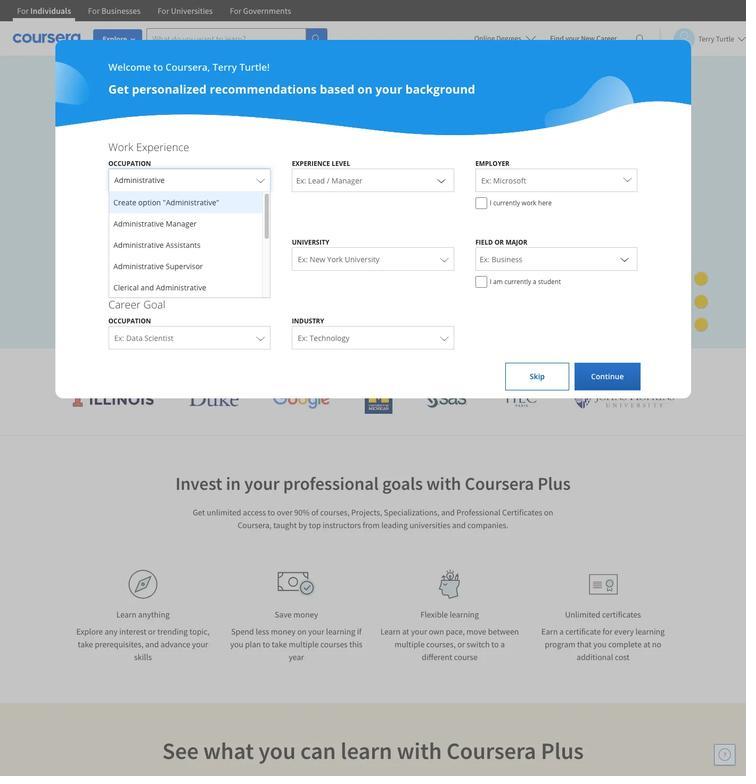 Task type: describe. For each thing, give the bounding box(es) containing it.
world-
[[213, 149, 248, 165]]

cancel
[[109, 239, 133, 249]]

ex: for ex: technology
[[298, 333, 308, 343]]

work experience element
[[98, 140, 648, 427]]

coursera image
[[13, 30, 80, 47]]

manager
[[165, 219, 196, 229]]

start 7-day free trial
[[81, 263, 159, 274]]

different
[[422, 652, 452, 663]]

for for governments
[[230, 5, 241, 16]]

universities
[[171, 5, 213, 16]]

spend
[[231, 627, 254, 637]]

specializations,
[[384, 508, 439, 518]]

certificate inside 'earn a certificate for every learning program that you complete at no additional cost'
[[565, 627, 601, 637]]

on inside spend less money on your learning if you plan to take multiple courses this year
[[297, 627, 307, 637]]

plus for see what you can learn with coursera plus
[[541, 737, 584, 766]]

1 horizontal spatial learning
[[450, 610, 479, 620]]

coursera plus image
[[64, 100, 226, 116]]

coursera for see what you can learn with coursera plus
[[446, 737, 536, 766]]

get unlimited access to over 90% of courses, projects, specializations, and professional certificates on coursera, taught by top instructors from leading universities and companies.
[[193, 508, 553, 531]]

i for work experience
[[490, 199, 492, 208]]

learn anything image
[[128, 570, 158, 600]]

flexible
[[420, 610, 448, 620]]

field or major
[[475, 238, 527, 247]]

ex: technology
[[298, 333, 349, 343]]

row group inside 'work experience' element
[[109, 192, 262, 427]]

experience level
[[292, 159, 350, 168]]

multiple inside learn at your own pace, move between multiple courses, or switch to a different course
[[395, 640, 425, 650]]

0 vertical spatial leading
[[262, 357, 306, 374]]

unlimited certificates image
[[589, 574, 617, 596]]

education
[[108, 219, 156, 233]]

and left professional
[[441, 508, 455, 518]]

to inside unlimited access to 7,000+ world-class courses, hands-on projects, and job-ready certificate programs—all included in your subscription
[[159, 149, 170, 165]]

Occupation text field
[[114, 171, 251, 192]]

option
[[138, 198, 161, 208]]

courses, inside learn at your own pace, move between multiple courses, or switch to a different course
[[426, 640, 456, 650]]

find your new career link
[[545, 32, 622, 45]]

unlimited access to 7,000+ world-class courses, hands-on projects, and job-ready certificate programs—all included in your subscription
[[64, 149, 390, 203]]

flexible learning
[[420, 610, 479, 620]]

earn a certificate for every learning program that you complete at no additional cost
[[541, 627, 665, 663]]

0 vertical spatial money
[[293, 610, 318, 620]]

invest in your professional goals with coursera plus
[[175, 473, 571, 495]]

own
[[429, 627, 444, 637]]

explore any interest or trending topic, take prerequisites, and advance your skills
[[76, 627, 210, 663]]

any
[[105, 627, 118, 637]]

i currently work here
[[490, 199, 552, 208]]

learning for earn a certificate for every learning program that you complete at no additional cost
[[636, 627, 665, 637]]

your inside explore any interest or trending topic, take prerequisites, and advance your skills
[[192, 640, 208, 650]]

multiple inside spend less money on your learning if you plan to take multiple courses this year
[[289, 640, 319, 650]]

top
[[309, 520, 321, 531]]

or inside explore any interest or trending topic, take prerequisites, and advance your skills
[[148, 627, 156, 637]]

unlimited for unlimited access to 7,000+ world-class courses, hands-on projects, and job-ready certificate programs—all included in your subscription
[[64, 149, 118, 165]]

education element
[[98, 219, 648, 293]]

to inside onboardingmodal dialog
[[153, 61, 163, 73]]

level
[[332, 159, 350, 168]]

work
[[522, 199, 536, 208]]

if
[[357, 627, 362, 637]]

anything
[[138, 610, 170, 620]]

sas image
[[427, 391, 467, 408]]

companies
[[406, 357, 471, 374]]

for businesses
[[88, 5, 141, 16]]

learn for learn anything
[[116, 610, 136, 620]]

you inside 'earn a certificate for every learning program that you complete at no additional cost'
[[593, 640, 607, 650]]

learn for learn at your own pace, move between multiple courses, or switch to a different course
[[380, 627, 401, 637]]

see
[[162, 737, 199, 766]]

on inside unlimited access to 7,000+ world-class courses, hands-on projects, and job-ready certificate programs—all included in your subscription
[[363, 149, 377, 165]]

every
[[614, 627, 634, 637]]

ex: data scientist
[[114, 333, 174, 343]]

governments
[[243, 5, 291, 16]]

google image
[[273, 390, 330, 410]]

for universities
[[158, 5, 213, 16]]

supervisor
[[165, 261, 203, 272]]

welcome to coursera, terry turtle!
[[108, 61, 270, 73]]

plan
[[245, 640, 261, 650]]

ready
[[159, 168, 190, 184]]

and down professional
[[452, 520, 466, 531]]

microsoft
[[493, 176, 526, 186]]

on inside onboardingmodal dialog
[[357, 81, 372, 97]]

trending
[[157, 627, 188, 637]]

goal
[[143, 298, 165, 312]]

ex: new york university
[[298, 255, 380, 265]]

for governments
[[230, 5, 291, 16]]

skip button
[[505, 363, 569, 391]]

in inside unlimited access to 7,000+ world-class courses, hands-on projects, and job-ready certificate programs—all included in your subscription
[[380, 168, 390, 184]]

at inside learn at your own pace, move between multiple courses, or switch to a different course
[[402, 627, 409, 637]]

clerical
[[113, 283, 138, 293]]

certificates
[[602, 610, 641, 620]]

create
[[113, 198, 136, 208]]

career goal
[[108, 298, 165, 312]]

access inside get unlimited access to over 90% of courses, projects, specializations, and professional certificates on coursera, taught by top instructors from leading universities and companies.
[[243, 508, 266, 518]]

administrative assistants
[[113, 240, 200, 250]]

work experience
[[108, 140, 189, 154]]

university of michigan image
[[365, 385, 392, 414]]

/year with 14-day money-back guarantee button
[[64, 288, 244, 299]]

save
[[275, 610, 292, 620]]

ex: for ex: microsoft
[[481, 176, 491, 186]]

between
[[488, 627, 519, 637]]

take inside explore any interest or trending topic, take prerequisites, and advance your skills
[[78, 640, 93, 650]]

companies.
[[467, 520, 508, 531]]

year
[[289, 652, 304, 663]]

certificates
[[502, 508, 542, 518]]

projects,
[[351, 508, 382, 518]]

a inside 'earn a certificate for every learning program that you complete at no additional cost'
[[559, 627, 564, 637]]

class
[[248, 149, 274, 165]]

/year with 14-day money-back guarantee
[[91, 288, 244, 298]]

for for universities
[[158, 5, 169, 16]]

programs—all
[[250, 168, 327, 184]]

take inside spend less money on your learning if you plan to take multiple courses this year
[[272, 640, 287, 650]]

save money image
[[277, 572, 316, 598]]

subscription
[[92, 187, 160, 203]]

less
[[256, 627, 269, 637]]

and inside 'work experience' element
[[140, 283, 154, 293]]

student
[[538, 277, 561, 287]]

ex: for ex: data scientist
[[114, 333, 124, 343]]

to inside learn at your own pace, move between multiple courses, or switch to a different course
[[491, 640, 499, 650]]

over
[[277, 508, 292, 518]]

on inside get unlimited access to over 90% of courses, projects, specializations, and professional certificates on coursera, taught by top instructors from leading universities and companies.
[[544, 508, 553, 518]]

and inside unlimited access to 7,000+ world-class courses, hands-on projects, and job-ready certificate programs—all included in your subscription
[[114, 168, 135, 184]]

i for education
[[490, 277, 492, 287]]

currently inside 'work experience' element
[[493, 199, 520, 208]]

leading inside get unlimited access to over 90% of courses, projects, specializations, and professional certificates on coursera, taught by top instructors from leading universities and companies.
[[381, 520, 408, 531]]

university of illinois at urbana-champaign image
[[72, 391, 155, 408]]

or inside learn at your own pace, move between multiple courses, or switch to a different course
[[457, 640, 465, 650]]

your up over on the left bottom of the page
[[244, 473, 280, 495]]

get for get unlimited access to over 90% of courses, projects, specializations, and professional certificates on coursera, taught by top instructors from leading universities and companies.
[[193, 508, 205, 518]]

1 vertical spatial day
[[142, 288, 156, 298]]

field
[[475, 238, 493, 247]]

0 vertical spatial coursera
[[504, 357, 558, 374]]

/month,
[[77, 239, 107, 249]]

learn at your own pace, move between multiple courses, or switch to a different course
[[380, 627, 519, 663]]

coursera for invest in your professional goals with coursera plus
[[465, 473, 534, 495]]

chevron down image for experience level
[[435, 174, 448, 187]]

onboardingmodal dialog
[[0, 0, 746, 777]]

chevron down image
[[618, 253, 631, 266]]

banner navigation
[[9, 0, 300, 29]]

find your new career
[[550, 34, 617, 43]]

your inside learn at your own pace, move between multiple courses, or switch to a different course
[[411, 627, 427, 637]]

your inside spend less money on your learning if you plan to take multiple courses this year
[[308, 627, 324, 637]]

continue
[[591, 372, 624, 382]]

spend less money on your learning if you plan to take multiple courses this year
[[230, 627, 363, 663]]

by
[[298, 520, 307, 531]]

0 horizontal spatial universities
[[309, 357, 377, 374]]

course
[[454, 652, 478, 663]]

1 horizontal spatial you
[[259, 737, 296, 766]]

employer
[[475, 159, 510, 168]]

am
[[493, 277, 503, 287]]

turtle!
[[239, 61, 270, 73]]

back
[[186, 288, 203, 298]]

can
[[300, 737, 336, 766]]

occupation for career
[[108, 317, 151, 326]]

goals
[[382, 473, 423, 495]]



Task type: vqa. For each thing, say whether or not it's contained in the screenshot.
clerical and administrative
yes



Task type: locate. For each thing, give the bounding box(es) containing it.
you left can
[[259, 737, 296, 766]]

instructors
[[323, 520, 361, 531]]

certificate inside unlimited access to 7,000+ world-class courses, hands-on projects, and job-ready certificate programs—all included in your subscription
[[193, 168, 247, 184]]

university right york
[[345, 255, 380, 265]]

0 vertical spatial universities
[[309, 357, 377, 374]]

0 horizontal spatial in
[[226, 473, 241, 495]]

and inside explore any interest or trending topic, take prerequisites, and advance your skills
[[145, 640, 159, 650]]

interest
[[119, 627, 146, 637]]

a inside dialog
[[533, 277, 536, 287]]

to left over on the left bottom of the page
[[268, 508, 275, 518]]

learning up pace,
[[450, 610, 479, 620]]

1 multiple from the left
[[289, 640, 319, 650]]

2 take from the left
[[272, 640, 287, 650]]

for left universities
[[158, 5, 169, 16]]

1 vertical spatial career
[[108, 298, 141, 312]]

occupation inside career goal element
[[108, 317, 151, 326]]

take
[[78, 640, 93, 650], [272, 640, 287, 650]]

0 vertical spatial experience
[[136, 140, 189, 154]]

with inside 'button'
[[113, 288, 129, 298]]

courses,
[[277, 149, 322, 165], [320, 508, 350, 518], [426, 640, 456, 650]]

multiple up year
[[289, 640, 319, 650]]

0 vertical spatial chevron down image
[[435, 174, 448, 187]]

0 horizontal spatial new
[[310, 255, 325, 265]]

recommendations
[[210, 81, 317, 97]]

new right find
[[581, 34, 595, 43]]

Occupation field
[[109, 169, 270, 192]]

0 horizontal spatial at
[[402, 627, 409, 637]]

coursera, inside get unlimited access to over 90% of courses, projects, specializations, and professional certificates on coursera, taught by top instructors from leading universities and companies.
[[238, 520, 272, 531]]

plus for invest in your professional goals with coursera plus
[[538, 473, 571, 495]]

occupation inside 'work experience' element
[[108, 159, 151, 168]]

coursera, up personalized
[[166, 61, 210, 73]]

in up "unlimited"
[[226, 473, 241, 495]]

1 horizontal spatial take
[[272, 640, 287, 650]]

0 vertical spatial plus
[[561, 357, 586, 374]]

career inside 'find your new career' link
[[596, 34, 617, 43]]

get inside onboardingmodal dialog
[[108, 81, 129, 97]]

0 vertical spatial coursera,
[[166, 61, 210, 73]]

1 horizontal spatial experience
[[292, 159, 330, 168]]

learn
[[341, 737, 392, 766]]

0 vertical spatial certificate
[[193, 168, 247, 184]]

1 horizontal spatial access
[[243, 508, 266, 518]]

1 vertical spatial coursera,
[[238, 520, 272, 531]]

industry
[[292, 317, 324, 326]]

universities down specializations,
[[409, 520, 450, 531]]

chevron down image inside 'work experience' element
[[435, 174, 448, 187]]

1 vertical spatial in
[[226, 473, 241, 495]]

certificate up that
[[565, 627, 601, 637]]

a left student
[[533, 277, 536, 287]]

currently inside education element
[[504, 277, 531, 287]]

universities inside get unlimited access to over 90% of courses, projects, specializations, and professional certificates on coursera, taught by top instructors from leading universities and companies.
[[409, 520, 450, 531]]

1 vertical spatial experience
[[292, 159, 330, 168]]

1 occupation from the top
[[108, 159, 151, 168]]

4 for from the left
[[230, 5, 241, 16]]

for
[[17, 5, 29, 16], [88, 5, 100, 16], [158, 5, 169, 16], [230, 5, 241, 16]]

to inside get unlimited access to over 90% of courses, projects, specializations, and professional certificates on coursera, taught by top instructors from leading universities and companies.
[[268, 508, 275, 518]]

explore
[[76, 627, 103, 637]]

administrative for administrative assistants
[[113, 240, 164, 250]]

0 horizontal spatial day
[[109, 263, 122, 274]]

money
[[293, 610, 318, 620], [271, 627, 296, 637]]

learning inside spend less money on your learning if you plan to take multiple courses this year
[[326, 627, 355, 637]]

1 vertical spatial unlimited
[[565, 610, 600, 620]]

taught
[[273, 520, 297, 531]]

occupation down work
[[108, 159, 151, 168]]

courses, inside get unlimited access to over 90% of courses, projects, specializations, and professional certificates on coursera, taught by top instructors from leading universities and companies.
[[320, 508, 350, 518]]

hec paris image
[[502, 389, 539, 411]]

7,000+
[[173, 149, 210, 165]]

unlimited up that
[[565, 610, 600, 620]]

0 vertical spatial new
[[581, 34, 595, 43]]

at
[[402, 627, 409, 637], [643, 640, 650, 650]]

0 horizontal spatial learn
[[116, 610, 136, 620]]

learn inside learn at your own pace, move between multiple courses, or switch to a different course
[[380, 627, 401, 637]]

on down save money
[[297, 627, 307, 637]]

with left 14-
[[113, 288, 129, 298]]

ex: left data
[[114, 333, 124, 343]]

projects,
[[64, 168, 111, 184]]

ex: left york
[[298, 255, 308, 265]]

for
[[603, 627, 613, 637]]

2 vertical spatial courses,
[[426, 640, 456, 650]]

0 vertical spatial access
[[121, 149, 156, 165]]

1 vertical spatial money
[[271, 627, 296, 637]]

1 vertical spatial courses,
[[320, 508, 350, 518]]

unlimited up projects,
[[64, 149, 118, 165]]

your up the courses
[[308, 627, 324, 637]]

1 horizontal spatial university
[[345, 255, 380, 265]]

0 vertical spatial get
[[108, 81, 129, 97]]

2 horizontal spatial you
[[593, 640, 607, 650]]

learn up 'interest'
[[116, 610, 136, 620]]

your inside onboardingmodal dialog
[[375, 81, 402, 97]]

money down save
[[271, 627, 296, 637]]

multiple
[[289, 640, 319, 650], [395, 640, 425, 650]]

1 horizontal spatial get
[[193, 508, 205, 518]]

career inside career goal element
[[108, 298, 141, 312]]

and up subscription
[[114, 168, 135, 184]]

learning up the no
[[636, 627, 665, 637]]

2 for from the left
[[88, 5, 100, 16]]

0 vertical spatial in
[[380, 168, 390, 184]]

to down between
[[491, 640, 499, 650]]

a inside learn at your own pace, move between multiple courses, or switch to a different course
[[501, 640, 505, 650]]

chevron down image for degree
[[251, 253, 264, 266]]

unlimited inside unlimited access to 7,000+ world-class courses, hands-on projects, and job-ready certificate programs—all included in your subscription
[[64, 149, 118, 165]]

a
[[533, 277, 536, 287], [559, 627, 564, 637], [501, 640, 505, 650]]

pace,
[[446, 627, 465, 637]]

2 horizontal spatial or
[[495, 238, 504, 247]]

1 horizontal spatial day
[[142, 288, 156, 298]]

1 horizontal spatial or
[[457, 640, 465, 650]]

ex: down 'industry'
[[298, 333, 308, 343]]

and up skills
[[145, 640, 159, 650]]

get down the welcome
[[108, 81, 129, 97]]

technology
[[310, 333, 349, 343]]

ex: inside education element
[[298, 255, 308, 265]]

no
[[652, 640, 661, 650]]

your down projects,
[[64, 187, 89, 203]]

or inside education element
[[495, 238, 504, 247]]

row group
[[109, 192, 262, 427]]

0 horizontal spatial access
[[121, 149, 156, 165]]

cost
[[615, 652, 630, 663]]

unlimited
[[64, 149, 118, 165], [565, 610, 600, 620]]

show notifications image
[[633, 35, 646, 47]]

1 vertical spatial a
[[559, 627, 564, 637]]

1 take from the left
[[78, 640, 93, 650]]

0 vertical spatial day
[[109, 263, 122, 274]]

1 vertical spatial learn
[[380, 627, 401, 637]]

occupation up data
[[108, 317, 151, 326]]

money right save
[[293, 610, 318, 620]]

occupation for work
[[108, 159, 151, 168]]

experience up ready
[[136, 140, 189, 154]]

you inside spend less money on your learning if you plan to take multiple courses this year
[[230, 640, 243, 650]]

1 vertical spatial currently
[[504, 277, 531, 287]]

2 vertical spatial or
[[457, 640, 465, 650]]

None search field
[[146, 28, 328, 49]]

leading down specializations,
[[381, 520, 408, 531]]

a down between
[[501, 640, 505, 650]]

1 vertical spatial new
[[310, 255, 325, 265]]

ex: inside 'work experience' element
[[481, 176, 491, 186]]

1 horizontal spatial learn
[[380, 627, 401, 637]]

create option "administrative"
[[113, 198, 219, 208]]

1 vertical spatial coursera
[[465, 473, 534, 495]]

0 horizontal spatial experience
[[136, 140, 189, 154]]

courses, up the instructors
[[320, 508, 350, 518]]

1 vertical spatial get
[[193, 508, 205, 518]]

your inside unlimited access to 7,000+ world-class courses, hands-on projects, and job-ready certificate programs—all included in your subscription
[[64, 187, 89, 203]]

get personalized recommendations based on your background
[[108, 81, 475, 97]]

your left the background
[[375, 81, 402, 97]]

with right learn
[[397, 737, 442, 766]]

coursera, left taught in the left bottom of the page
[[238, 520, 272, 531]]

clerical and administrative
[[113, 283, 206, 293]]

1 vertical spatial i
[[490, 277, 492, 287]]

based
[[320, 81, 354, 97]]

1 vertical spatial chevron down image
[[251, 253, 264, 266]]

career
[[596, 34, 617, 43], [108, 298, 141, 312]]

1 horizontal spatial certificate
[[565, 627, 601, 637]]

courses, up programs—all
[[277, 149, 322, 165]]

1 horizontal spatial chevron down image
[[435, 174, 448, 187]]

find
[[550, 34, 564, 43]]

your left own
[[411, 627, 427, 637]]

to up ready
[[159, 149, 170, 165]]

get left "unlimited"
[[193, 508, 205, 518]]

0 vertical spatial university
[[292, 238, 329, 247]]

get inside get unlimited access to over 90% of courses, projects, specializations, and professional certificates on coursera, taught by top instructors from leading universities and companies.
[[193, 508, 205, 518]]

currently right am
[[504, 277, 531, 287]]

anytime
[[135, 239, 166, 249]]

1 horizontal spatial new
[[581, 34, 595, 43]]

/month, cancel anytime
[[77, 239, 166, 249]]

your right find
[[565, 34, 580, 43]]

0 horizontal spatial learning
[[326, 627, 355, 637]]

at left own
[[402, 627, 409, 637]]

degree
[[108, 238, 133, 247]]

1 horizontal spatial a
[[533, 277, 536, 287]]

2 horizontal spatial a
[[559, 627, 564, 637]]

or down anything
[[148, 627, 156, 637]]

with
[[113, 288, 129, 298], [475, 357, 500, 374], [426, 473, 461, 495], [397, 737, 442, 766]]

and up goal
[[140, 283, 154, 293]]

1 horizontal spatial multiple
[[395, 640, 425, 650]]

0 vertical spatial occupation
[[108, 159, 151, 168]]

career left show notifications icon
[[596, 34, 617, 43]]

learning inside 'earn a certificate for every learning program that you complete at no additional cost'
[[636, 627, 665, 637]]

leading universities and companies with coursera plus
[[259, 357, 586, 374]]

learning
[[450, 610, 479, 620], [326, 627, 355, 637], [636, 627, 665, 637]]

0 horizontal spatial unlimited
[[64, 149, 118, 165]]

or
[[495, 238, 504, 247], [148, 627, 156, 637], [457, 640, 465, 650]]

1 vertical spatial universities
[[409, 520, 450, 531]]

career goal element
[[98, 298, 648, 355]]

what
[[203, 737, 254, 766]]

unlimited for unlimited certificates
[[565, 610, 600, 620]]

1 vertical spatial university
[[345, 255, 380, 265]]

major
[[506, 238, 527, 247]]

0 horizontal spatial career
[[108, 298, 141, 312]]

new left york
[[310, 255, 325, 265]]

experience left level
[[292, 159, 330, 168]]

in right included
[[380, 168, 390, 184]]

learn
[[116, 610, 136, 620], [380, 627, 401, 637]]

i right i currently work here option
[[490, 199, 492, 208]]

0 vertical spatial at
[[402, 627, 409, 637]]

0 vertical spatial career
[[596, 34, 617, 43]]

0 horizontal spatial certificate
[[193, 168, 247, 184]]

take down explore
[[78, 640, 93, 650]]

2 multiple from the left
[[395, 640, 425, 650]]

1 horizontal spatial coursera,
[[238, 520, 272, 531]]

to inside spend less money on your learning if you plan to take multiple courses this year
[[263, 640, 270, 650]]

or up course
[[457, 640, 465, 650]]

0 vertical spatial unlimited
[[64, 149, 118, 165]]

1 horizontal spatial in
[[380, 168, 390, 184]]

1 for from the left
[[17, 5, 29, 16]]

0 horizontal spatial a
[[501, 640, 505, 650]]

to up personalized
[[153, 61, 163, 73]]

coursera,
[[166, 61, 210, 73], [238, 520, 272, 531]]

ex: down employer
[[481, 176, 491, 186]]

occupation
[[108, 159, 151, 168], [108, 317, 151, 326]]

to right plan
[[263, 640, 270, 650]]

universities down the technology
[[309, 357, 377, 374]]

money-
[[158, 288, 186, 298]]

courses
[[320, 640, 348, 650]]

and up university of michigan image
[[380, 357, 403, 374]]

1 vertical spatial occupation
[[108, 317, 151, 326]]

at left the no
[[643, 640, 650, 650]]

leading
[[262, 357, 306, 374], [381, 520, 408, 531]]

career down clerical
[[108, 298, 141, 312]]

1 vertical spatial access
[[243, 508, 266, 518]]

3 for from the left
[[158, 5, 169, 16]]

new
[[581, 34, 595, 43], [310, 255, 325, 265]]

start 7-day free trial button
[[64, 256, 176, 281]]

i am currently a student
[[490, 277, 561, 287]]

or right field
[[495, 238, 504, 247]]

of
[[311, 508, 318, 518]]

i left am
[[490, 277, 492, 287]]

2 vertical spatial a
[[501, 640, 505, 650]]

that
[[577, 640, 592, 650]]

job-
[[138, 168, 159, 184]]

on right certificates
[[544, 508, 553, 518]]

ex: for ex: new york university
[[298, 255, 308, 265]]

a right earn
[[559, 627, 564, 637]]

you up 'additional'
[[593, 640, 607, 650]]

get
[[108, 81, 129, 97], [193, 508, 205, 518]]

trial
[[142, 263, 159, 274]]

this
[[349, 640, 363, 650]]

scientist
[[144, 333, 174, 343]]

you down the spend
[[230, 640, 243, 650]]

0 horizontal spatial or
[[148, 627, 156, 637]]

2 i from the top
[[490, 277, 492, 287]]

plus
[[561, 357, 586, 374], [538, 473, 571, 495], [541, 737, 584, 766]]

access inside unlimited access to 7,000+ world-class courses, hands-on projects, and job-ready certificate programs—all included in your subscription
[[121, 149, 156, 165]]

courses, up different
[[426, 640, 456, 650]]

johns hopkins university image
[[573, 390, 674, 410]]

1 horizontal spatial leading
[[381, 520, 408, 531]]

university up york
[[292, 238, 329, 247]]

row group containing create option "administrative"
[[109, 192, 262, 427]]

for left businesses at left top
[[88, 5, 100, 16]]

2 occupation from the top
[[108, 317, 151, 326]]

0 horizontal spatial leading
[[262, 357, 306, 374]]

0 horizontal spatial chevron down image
[[251, 253, 264, 266]]

access
[[121, 149, 156, 165], [243, 508, 266, 518]]

2 horizontal spatial learning
[[636, 627, 665, 637]]

for left individuals
[[17, 5, 29, 16]]

on right based
[[357, 81, 372, 97]]

with right the goals
[[426, 473, 461, 495]]

multiple up different
[[395, 640, 425, 650]]

personalized
[[132, 81, 207, 97]]

chevron down image
[[435, 174, 448, 187], [251, 253, 264, 266]]

administrative
[[113, 219, 164, 229], [113, 240, 164, 250], [113, 261, 164, 272], [156, 283, 206, 293]]

your down topic,
[[192, 640, 208, 650]]

duke university image
[[189, 390, 238, 407]]

1 vertical spatial or
[[148, 627, 156, 637]]

0 vertical spatial courses,
[[277, 149, 322, 165]]

administrative for administrative manager
[[113, 219, 164, 229]]

guarantee
[[205, 288, 244, 298]]

currently left work
[[493, 199, 520, 208]]

get for get personalized recommendations based on your background
[[108, 81, 129, 97]]

0 horizontal spatial you
[[230, 640, 243, 650]]

administrative for administrative supervisor
[[113, 261, 164, 272]]

0 vertical spatial currently
[[493, 199, 520, 208]]

learn right if
[[380, 627, 401, 637]]

1 horizontal spatial unlimited
[[565, 610, 600, 620]]

learning for spend less money on your learning if you plan to take multiple courses this year
[[326, 627, 355, 637]]

0 horizontal spatial get
[[108, 81, 129, 97]]

for left governments on the top left of the page
[[230, 5, 241, 16]]

background
[[405, 81, 475, 97]]

for for businesses
[[88, 5, 100, 16]]

0 horizontal spatial university
[[292, 238, 329, 247]]

2 vertical spatial plus
[[541, 737, 584, 766]]

individuals
[[30, 5, 71, 16]]

help center image
[[718, 749, 731, 762]]

0 horizontal spatial take
[[78, 640, 93, 650]]

90%
[[294, 508, 310, 518]]

1 horizontal spatial career
[[596, 34, 617, 43]]

1 vertical spatial plus
[[538, 473, 571, 495]]

courses, inside unlimited access to 7,000+ world-class courses, hands-on projects, and job-ready certificate programs—all included in your subscription
[[277, 149, 322, 165]]

advance
[[161, 640, 190, 650]]

complete
[[608, 640, 642, 650]]

money inside spend less money on your learning if you plan to take multiple courses this year
[[271, 627, 296, 637]]

access left over on the left bottom of the page
[[243, 508, 266, 518]]

0 vertical spatial i
[[490, 199, 492, 208]]

1 vertical spatial leading
[[381, 520, 408, 531]]

1 vertical spatial at
[[643, 640, 650, 650]]

experience
[[136, 140, 189, 154], [292, 159, 330, 168]]

university
[[292, 238, 329, 247], [345, 255, 380, 265]]

i
[[490, 199, 492, 208], [490, 277, 492, 287]]

at inside 'earn a certificate for every learning program that you complete at no additional cost'
[[643, 640, 650, 650]]

I am currently a student checkbox
[[475, 276, 487, 288]]

chevron down image inside education element
[[251, 253, 264, 266]]

0 vertical spatial learn
[[116, 610, 136, 620]]

1 i from the top
[[490, 199, 492, 208]]

certificate down world-
[[193, 168, 247, 184]]

1 horizontal spatial at
[[643, 640, 650, 650]]

save money
[[275, 610, 318, 620]]

flexible learning image
[[431, 570, 468, 600]]

0 horizontal spatial coursera,
[[166, 61, 210, 73]]

I currently work here checkbox
[[475, 198, 487, 209]]

ex: microsoft
[[481, 176, 526, 186]]

in
[[380, 168, 390, 184], [226, 473, 241, 495]]

0 vertical spatial or
[[495, 238, 504, 247]]

access up the job-
[[121, 149, 156, 165]]

1 vertical spatial certificate
[[565, 627, 601, 637]]

skip
[[530, 372, 545, 382]]

1 horizontal spatial universities
[[409, 520, 450, 531]]

currently
[[493, 199, 520, 208], [504, 277, 531, 287]]

leading up google image
[[262, 357, 306, 374]]

with right companies
[[475, 357, 500, 374]]

on up included
[[363, 149, 377, 165]]

assistants
[[165, 240, 200, 250]]

coursera, inside onboardingmodal dialog
[[166, 61, 210, 73]]

learning up the courses
[[326, 627, 355, 637]]

your inside 'find your new career' link
[[565, 34, 580, 43]]

take right plan
[[272, 640, 287, 650]]

for for individuals
[[17, 5, 29, 16]]

new inside education element
[[310, 255, 325, 265]]



